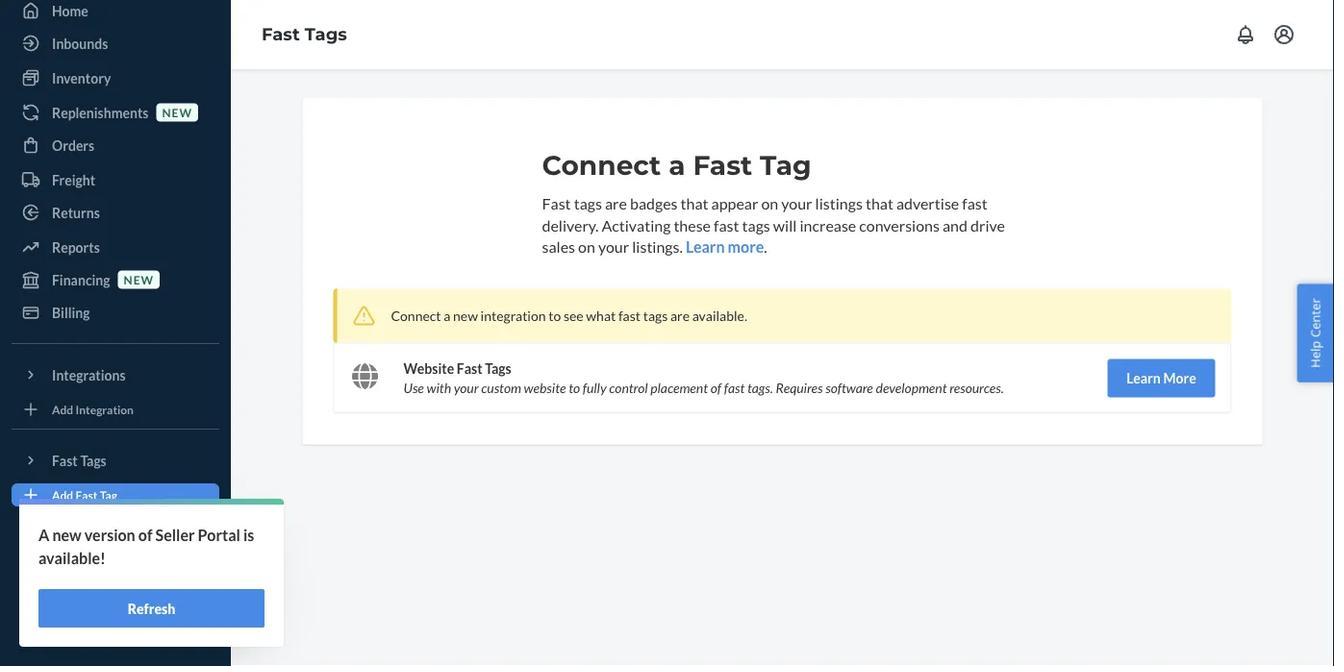 Task type: vqa. For each thing, say whether or not it's contained in the screenshot.
the tags
yes



Task type: locate. For each thing, give the bounding box(es) containing it.
0 horizontal spatial tag
[[100, 488, 117, 502]]

1 horizontal spatial tags
[[305, 24, 347, 45]]

1 vertical spatial help center
[[52, 587, 125, 604]]

open notifications image
[[1235, 23, 1258, 46]]

your down activating
[[598, 238, 630, 257]]

new left integration
[[453, 308, 478, 324]]

integrations button
[[12, 360, 219, 391]]

1 horizontal spatial on
[[762, 194, 779, 213]]

a for new
[[444, 308, 451, 324]]

1 vertical spatial learn
[[1127, 371, 1161, 387]]

0 vertical spatial tags
[[574, 194, 602, 213]]

add
[[52, 403, 73, 417], [52, 488, 73, 502]]

freight link
[[12, 165, 219, 195]]

1 add from the top
[[52, 403, 73, 417]]

these
[[674, 216, 711, 235]]

activating
[[602, 216, 671, 235]]

1 vertical spatial connect
[[391, 308, 441, 324]]

what
[[586, 308, 616, 324]]

returns link
[[12, 197, 219, 228]]

settings link
[[12, 515, 219, 546]]

1 that from the left
[[681, 194, 709, 213]]

use
[[404, 380, 424, 397]]

tag
[[760, 149, 812, 182], [100, 488, 117, 502]]

orders link
[[12, 130, 219, 161]]

connect for connect a fast tag
[[542, 149, 661, 182]]

learn
[[686, 238, 725, 257], [1127, 371, 1161, 387]]

1 vertical spatial of
[[138, 526, 153, 545]]

1 horizontal spatial tags
[[643, 308, 668, 324]]

to right "talk"
[[79, 555, 92, 571]]

and
[[943, 216, 968, 235]]

conversions
[[860, 216, 940, 235]]

fast
[[963, 194, 988, 213], [714, 216, 739, 235], [619, 308, 641, 324], [724, 380, 745, 397]]

2 horizontal spatial tags
[[485, 361, 512, 377]]

connect for connect a new integration to see what fast tags are available.
[[391, 308, 441, 324]]

resources.
[[950, 380, 1004, 397]]

1 vertical spatial on
[[578, 238, 596, 257]]

tags right "what"
[[643, 308, 668, 324]]

0 vertical spatial learn
[[686, 238, 725, 257]]

your up 'will'
[[782, 194, 813, 213]]

help center
[[1307, 298, 1325, 368], [52, 587, 125, 604]]

on down delivery.
[[578, 238, 596, 257]]

1 horizontal spatial connect
[[542, 149, 661, 182]]

1 horizontal spatial are
[[671, 308, 690, 324]]

1 vertical spatial a
[[444, 308, 451, 324]]

fast inside dropdown button
[[52, 453, 78, 469]]

0 horizontal spatial help center
[[52, 587, 125, 604]]

0 horizontal spatial your
[[454, 380, 479, 397]]

inbounds link
[[12, 28, 219, 59]]

2 vertical spatial tags
[[80, 453, 107, 469]]

to
[[549, 308, 561, 324], [569, 380, 580, 397], [79, 555, 92, 571]]

2 vertical spatial to
[[79, 555, 92, 571]]

1 vertical spatial tags
[[742, 216, 771, 235]]

placement
[[651, 380, 708, 397]]

1 vertical spatial to
[[569, 380, 580, 397]]

help center link
[[12, 580, 219, 611]]

connect
[[542, 149, 661, 182], [391, 308, 441, 324]]

a up badges
[[669, 149, 686, 182]]

your right with
[[454, 380, 479, 397]]

billing link
[[12, 297, 219, 328]]

add left integration
[[52, 403, 73, 417]]

inventory link
[[12, 63, 219, 93]]

1 horizontal spatial learn
[[1127, 371, 1161, 387]]

0 horizontal spatial tags
[[80, 453, 107, 469]]

0 vertical spatial to
[[549, 308, 561, 324]]

of left seller
[[138, 526, 153, 545]]

a
[[669, 149, 686, 182], [444, 308, 451, 324]]

listings.
[[632, 238, 683, 257]]

2 vertical spatial tags
[[643, 308, 668, 324]]

are left available.
[[671, 308, 690, 324]]

with
[[427, 380, 451, 397]]

1 vertical spatial tag
[[100, 488, 117, 502]]

replenishments
[[52, 104, 149, 121]]

learn left 'more'
[[1127, 371, 1161, 387]]

0 vertical spatial of
[[711, 380, 722, 397]]

orders
[[52, 137, 95, 153]]

integrations
[[52, 367, 126, 383]]

0 horizontal spatial that
[[681, 194, 709, 213]]

1 horizontal spatial fast tags
[[262, 24, 347, 45]]

0 vertical spatial tag
[[760, 149, 812, 182]]

fast up 'drive' in the right of the page
[[963, 194, 988, 213]]

1 horizontal spatial your
[[598, 238, 630, 257]]

portal
[[198, 526, 240, 545]]

0 vertical spatial your
[[782, 194, 813, 213]]

2 add from the top
[[52, 488, 73, 502]]

connect up website
[[391, 308, 441, 324]]

1 vertical spatial tags
[[485, 361, 512, 377]]

give feedback
[[52, 620, 140, 637]]

a up website
[[444, 308, 451, 324]]

drive
[[971, 216, 1005, 235]]

learn for learn more
[[1127, 371, 1161, 387]]

is
[[243, 526, 254, 545]]

globe image
[[352, 363, 379, 390]]

0 vertical spatial fast tags
[[262, 24, 347, 45]]

help
[[1307, 341, 1325, 368], [52, 587, 81, 604]]

open account menu image
[[1273, 23, 1296, 46]]

tags
[[305, 24, 347, 45], [485, 361, 512, 377], [80, 453, 107, 469]]

fast
[[262, 24, 300, 45], [693, 149, 753, 182], [542, 194, 571, 213], [457, 361, 483, 377], [52, 453, 78, 469], [76, 488, 98, 502]]

tag up 'will'
[[760, 149, 812, 182]]

2 horizontal spatial tags
[[742, 216, 771, 235]]

0 horizontal spatial connect
[[391, 308, 441, 324]]

a
[[38, 526, 49, 545]]

fast tags link
[[262, 24, 347, 45]]

0 vertical spatial help center
[[1307, 298, 1325, 368]]

1 vertical spatial your
[[598, 238, 630, 257]]

connect a new integration to see what fast tags are available.
[[391, 308, 748, 324]]

give
[[52, 620, 80, 637]]

billing
[[52, 305, 90, 321]]

that
[[681, 194, 709, 213], [866, 194, 894, 213]]

0 vertical spatial a
[[669, 149, 686, 182]]

fast up learn more .
[[714, 216, 739, 235]]

of inside "a new version of seller portal is available!"
[[138, 526, 153, 545]]

1 vertical spatial fast tags
[[52, 453, 107, 469]]

0 horizontal spatial tags
[[574, 194, 602, 213]]

2 horizontal spatial to
[[569, 380, 580, 397]]

of right placement
[[711, 380, 722, 397]]

to inside button
[[79, 555, 92, 571]]

0 vertical spatial help
[[1307, 341, 1325, 368]]

support
[[95, 555, 143, 571]]

help inside button
[[1307, 341, 1325, 368]]

0 horizontal spatial of
[[138, 526, 153, 545]]

1 horizontal spatial a
[[669, 149, 686, 182]]

new
[[162, 105, 192, 119], [124, 273, 154, 287], [453, 308, 478, 324], [52, 526, 82, 545]]

available!
[[38, 549, 106, 568]]

tags up delivery.
[[574, 194, 602, 213]]

2 horizontal spatial your
[[782, 194, 813, 213]]

1 horizontal spatial help
[[1307, 341, 1325, 368]]

0 vertical spatial center
[[1307, 298, 1325, 338]]

of
[[711, 380, 722, 397], [138, 526, 153, 545]]

0 vertical spatial add
[[52, 403, 73, 417]]

inventory
[[52, 70, 111, 86]]

1 horizontal spatial center
[[1307, 298, 1325, 338]]

fast left tags.
[[724, 380, 745, 397]]

0 horizontal spatial a
[[444, 308, 451, 324]]

center
[[1307, 298, 1325, 338], [83, 587, 125, 604]]

are
[[605, 194, 627, 213], [671, 308, 690, 324]]

that up conversions
[[866, 194, 894, 213]]

1 horizontal spatial of
[[711, 380, 722, 397]]

0 horizontal spatial to
[[79, 555, 92, 571]]

fast tags
[[262, 24, 347, 45], [52, 453, 107, 469]]

learn down 'these'
[[686, 238, 725, 257]]

1 horizontal spatial help center
[[1307, 298, 1325, 368]]

new right 'a'
[[52, 526, 82, 545]]

tags
[[574, 194, 602, 213], [742, 216, 771, 235], [643, 308, 668, 324]]

tags up .
[[742, 216, 771, 235]]

your
[[782, 194, 813, 213], [598, 238, 630, 257], [454, 380, 479, 397]]

feedback
[[82, 620, 140, 637]]

learn inside button
[[1127, 371, 1161, 387]]

connect up badges
[[542, 149, 661, 182]]

1 vertical spatial center
[[83, 587, 125, 604]]

center inside button
[[1307, 298, 1325, 338]]

to left see
[[549, 308, 561, 324]]

1 vertical spatial help
[[52, 587, 81, 604]]

are up activating
[[605, 194, 627, 213]]

1 vertical spatial add
[[52, 488, 73, 502]]

inbounds
[[52, 35, 108, 51]]

fast tags button
[[12, 446, 219, 476]]

0 horizontal spatial learn
[[686, 238, 725, 257]]

to left fully
[[569, 380, 580, 397]]

2 vertical spatial your
[[454, 380, 479, 397]]

on up 'will'
[[762, 194, 779, 213]]

0 vertical spatial are
[[605, 194, 627, 213]]

0 horizontal spatial fast tags
[[52, 453, 107, 469]]

0 vertical spatial tags
[[305, 24, 347, 45]]

give feedback button
[[12, 613, 219, 644]]

0 horizontal spatial are
[[605, 194, 627, 213]]

0 vertical spatial connect
[[542, 149, 661, 182]]

of inside website fast tags use with your custom website to fully control placement of fast tags. requires software development resources.
[[711, 380, 722, 397]]

that up 'these'
[[681, 194, 709, 213]]

tag down fast tags dropdown button
[[100, 488, 117, 502]]

add for add integration
[[52, 403, 73, 417]]

sales
[[542, 238, 575, 257]]

tags inside website fast tags use with your custom website to fully control placement of fast tags. requires software development resources.
[[485, 361, 512, 377]]

learn more .
[[686, 238, 768, 257]]

a for fast
[[669, 149, 686, 182]]

add integration link
[[12, 398, 219, 421]]

talk to support
[[52, 555, 143, 571]]

1 horizontal spatial that
[[866, 194, 894, 213]]

add up settings
[[52, 488, 73, 502]]

1 horizontal spatial to
[[549, 308, 561, 324]]



Task type: describe. For each thing, give the bounding box(es) containing it.
financing
[[52, 272, 110, 288]]

badges
[[630, 194, 678, 213]]

more
[[1164, 371, 1197, 387]]

1 horizontal spatial tag
[[760, 149, 812, 182]]

reports link
[[12, 232, 219, 263]]

add fast tag
[[52, 488, 117, 502]]

custom
[[481, 380, 521, 397]]

fast inside website fast tags use with your custom website to fully control placement of fast tags. requires software development resources.
[[724, 380, 745, 397]]

website fast tags use with your custom website to fully control placement of fast tags. requires software development resources.
[[404, 361, 1004, 397]]

refresh
[[128, 601, 175, 617]]

fast tags inside dropdown button
[[52, 453, 107, 469]]

add for add fast tag
[[52, 488, 73, 502]]

appear
[[712, 194, 759, 213]]

available.
[[693, 308, 748, 324]]

freight
[[52, 172, 95, 188]]

reports
[[52, 239, 100, 255]]

connect a fast tag
[[542, 149, 812, 182]]

new inside "a new version of seller portal is available!"
[[52, 526, 82, 545]]

fast right "what"
[[619, 308, 641, 324]]

increase
[[800, 216, 857, 235]]

help center button
[[1298, 284, 1335, 383]]

to inside website fast tags use with your custom website to fully control placement of fast tags. requires software development resources.
[[569, 380, 580, 397]]

2 that from the left
[[866, 194, 894, 213]]

.
[[764, 238, 768, 257]]

add fast tag link
[[12, 484, 219, 507]]

delivery.
[[542, 216, 599, 235]]

fully
[[583, 380, 607, 397]]

a new version of seller portal is available!
[[38, 526, 254, 568]]

settings
[[52, 522, 101, 538]]

integration
[[76, 403, 134, 417]]

home
[[52, 2, 88, 19]]

software
[[826, 380, 874, 397]]

1 vertical spatial are
[[671, 308, 690, 324]]

help center inside button
[[1307, 298, 1325, 368]]

0 horizontal spatial on
[[578, 238, 596, 257]]

version
[[85, 526, 135, 545]]

see
[[564, 308, 584, 324]]

0 horizontal spatial center
[[83, 587, 125, 604]]

0 vertical spatial on
[[762, 194, 779, 213]]

requires
[[776, 380, 823, 397]]

home link
[[12, 0, 219, 26]]

new down the reports link
[[124, 273, 154, 287]]

development
[[876, 380, 947, 397]]

learn more
[[1127, 371, 1197, 387]]

fast tags are badges that appear on your listings that advertise fast delivery. activating these fast tags will increase conversions and drive sales on your listings.
[[542, 194, 1005, 257]]

are inside fast tags are badges that appear on your listings that advertise fast delivery. activating these fast tags will increase conversions and drive sales on your listings.
[[605, 194, 627, 213]]

learn more button
[[1108, 359, 1216, 398]]

will
[[774, 216, 797, 235]]

fast inside website fast tags use with your custom website to fully control placement of fast tags. requires software development resources.
[[457, 361, 483, 377]]

fast inside fast tags are badges that appear on your listings that advertise fast delivery. activating these fast tags will increase conversions and drive sales on your listings.
[[542, 194, 571, 213]]

website
[[404, 361, 454, 377]]

talk to support button
[[12, 548, 219, 578]]

returns
[[52, 204, 100, 221]]

learn for learn more .
[[686, 238, 725, 257]]

control
[[609, 380, 648, 397]]

refresh button
[[38, 590, 265, 628]]

learn more button
[[686, 236, 764, 258]]

add integration
[[52, 403, 134, 417]]

integration
[[481, 308, 546, 324]]

listings
[[816, 194, 863, 213]]

more
[[728, 238, 764, 257]]

advertise
[[897, 194, 960, 213]]

new up orders link
[[162, 105, 192, 119]]

your inside website fast tags use with your custom website to fully control placement of fast tags. requires software development resources.
[[454, 380, 479, 397]]

tags.
[[748, 380, 773, 397]]

0 horizontal spatial help
[[52, 587, 81, 604]]

website
[[524, 380, 566, 397]]

tags inside dropdown button
[[80, 453, 107, 469]]

talk
[[52, 555, 76, 571]]

seller
[[155, 526, 195, 545]]



